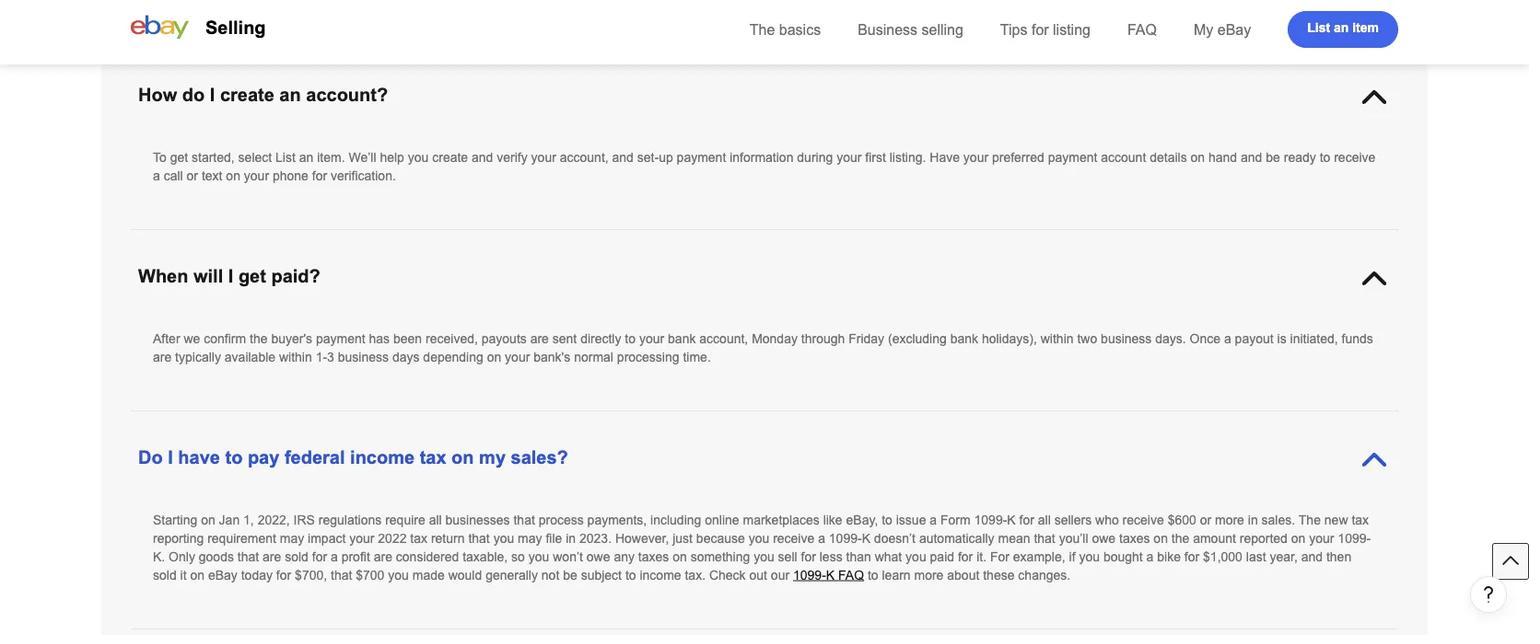 Task type: vqa. For each thing, say whether or not it's contained in the screenshot.
payouts
yes



Task type: locate. For each thing, give the bounding box(es) containing it.
0 horizontal spatial the
[[250, 332, 268, 346]]

1 horizontal spatial in
[[1248, 513, 1258, 527]]

received,
[[426, 332, 478, 346]]

once
[[1190, 332, 1221, 346]]

create inside to get started, select list an item. we'll help you create and verify your account, and set-up payment information during your first listing. have your preferred payment account details on hand and be ready to receive a call or text on your phone for verification.
[[432, 150, 468, 164]]

your down select
[[244, 169, 269, 183]]

be
[[1266, 150, 1280, 164], [563, 568, 577, 583]]

0 horizontal spatial sold
[[153, 568, 177, 583]]

taxes
[[1119, 532, 1150, 546], [638, 550, 669, 564]]

your left first
[[837, 150, 862, 164]]

owe down 2023.
[[587, 550, 610, 564]]

check
[[709, 568, 746, 583]]

2 horizontal spatial payment
[[1048, 150, 1098, 164]]

1 vertical spatial business
[[338, 350, 389, 364]]

changes.
[[1018, 568, 1071, 583]]

1 vertical spatial the
[[1172, 532, 1190, 546]]

to left pay
[[225, 448, 243, 468]]

sales.
[[1262, 513, 1296, 527]]

1 horizontal spatial the
[[1299, 513, 1321, 527]]

0 vertical spatial the
[[750, 21, 775, 38]]

to inside after we confirm the buyer's payment has been received, payouts are sent directly to your bank account, monday through friday (excluding bank holidays), within two business days. once a payout is initiated, funds are typically available within 1-3 business days depending on your bank's normal processing time.
[[625, 332, 636, 346]]

0 vertical spatial or
[[187, 169, 198, 183]]

an left "item"
[[1334, 21, 1349, 35]]

be down won't
[[563, 568, 577, 583]]

faq left my
[[1128, 21, 1157, 38]]

businesses
[[445, 513, 510, 527]]

0 vertical spatial create
[[220, 85, 274, 105]]

1 all from the left
[[429, 513, 442, 527]]

an inside to get started, select list an item. we'll help you create and verify your account, and set-up payment information during your first listing. have your preferred payment account details on hand and be ready to receive a call or text on your phone for verification.
[[299, 150, 314, 164]]

more down paid
[[914, 568, 944, 583]]

within left two
[[1041, 332, 1074, 346]]

$1,000
[[1203, 550, 1243, 564]]

and
[[472, 150, 493, 164], [612, 150, 634, 164], [1241, 150, 1263, 164], [1302, 550, 1323, 564]]

0 vertical spatial tax
[[420, 448, 446, 468]]

requirement
[[207, 532, 276, 546]]

and left set-
[[612, 150, 634, 164]]

your up processing
[[639, 332, 664, 346]]

1 vertical spatial tax
[[1352, 513, 1369, 527]]

for down item.
[[312, 169, 327, 183]]

1 vertical spatial list
[[276, 150, 296, 164]]

may
[[280, 532, 304, 546], [518, 532, 542, 546]]

0 vertical spatial receive
[[1334, 150, 1376, 164]]

within down buyer's
[[279, 350, 312, 364]]

all
[[429, 513, 442, 527], [1038, 513, 1051, 527]]

or up amount
[[1200, 513, 1212, 527]]

receive right ready at the top
[[1334, 150, 1376, 164]]

irs
[[293, 513, 315, 527]]

1 vertical spatial owe
[[587, 550, 610, 564]]

list inside to get started, select list an item. we'll help you create and verify your account, and set-up payment information during your first listing. have your preferred payment account details on hand and be ready to receive a call or text on your phone for verification.
[[276, 150, 296, 164]]

been
[[393, 332, 422, 346]]

1 horizontal spatial i
[[210, 85, 215, 105]]

1 vertical spatial taxes
[[638, 550, 669, 564]]

$700,
[[295, 568, 327, 583]]

1 horizontal spatial k
[[862, 532, 871, 546]]

1 horizontal spatial list
[[1308, 21, 1330, 35]]

to up processing
[[625, 332, 636, 346]]

get up the call
[[170, 150, 188, 164]]

or inside to get started, select list an item. we'll help you create and verify your account, and set-up payment information during your first listing. have your preferred payment account details on hand and be ready to receive a call or text on your phone for verification.
[[187, 169, 198, 183]]

my ebay link
[[1194, 21, 1251, 38]]

0 horizontal spatial i
[[168, 448, 173, 468]]

an left account?
[[279, 85, 301, 105]]

1 horizontal spatial taxes
[[1119, 532, 1150, 546]]

0 horizontal spatial list
[[276, 150, 296, 164]]

account,
[[560, 150, 609, 164], [700, 332, 748, 346]]

0 horizontal spatial in
[[566, 532, 576, 546]]

funds
[[1342, 332, 1374, 346]]

on right text
[[226, 169, 240, 183]]

1 horizontal spatial business
[[1101, 332, 1152, 346]]

would
[[448, 568, 482, 583]]

payment
[[677, 150, 726, 164], [1048, 150, 1098, 164], [316, 332, 365, 346]]

1 horizontal spatial or
[[1200, 513, 1212, 527]]

1 horizontal spatial account,
[[700, 332, 748, 346]]

what
[[875, 550, 902, 564]]

payment inside after we confirm the buyer's payment has been received, payouts are sent directly to your bank account, monday through friday (excluding bank holidays), within two business days. once a payout is initiated, funds are typically available within 1-3 business days depending on your bank's normal processing time.
[[316, 332, 365, 346]]

owe down who
[[1092, 532, 1116, 546]]

0 vertical spatial in
[[1248, 513, 1258, 527]]

0 horizontal spatial more
[[914, 568, 944, 583]]

on left 'hand'
[[1191, 150, 1205, 164]]

more up amount
[[1215, 513, 1245, 527]]

may up so
[[518, 532, 542, 546]]

to
[[1320, 150, 1331, 164], [625, 332, 636, 346], [225, 448, 243, 468], [882, 513, 893, 527], [625, 568, 636, 583], [868, 568, 879, 583]]

0 horizontal spatial k
[[826, 568, 835, 583]]

k down less at bottom
[[826, 568, 835, 583]]

1 horizontal spatial ebay
[[1218, 21, 1251, 38]]

1 horizontal spatial within
[[1041, 332, 1074, 346]]

0 vertical spatial more
[[1215, 513, 1245, 527]]

up
[[659, 150, 673, 164]]

1 horizontal spatial all
[[1038, 513, 1051, 527]]

on up bike on the bottom of the page
[[1154, 532, 1168, 546]]

faq down than
[[838, 568, 864, 583]]

a
[[153, 169, 160, 183], [1224, 332, 1232, 346], [930, 513, 937, 527], [818, 532, 825, 546], [331, 550, 338, 564], [1147, 550, 1154, 564]]

something
[[691, 550, 750, 564]]

1 horizontal spatial faq
[[1128, 21, 1157, 38]]

2023.
[[579, 532, 612, 546]]

you
[[408, 150, 429, 164], [493, 532, 514, 546], [749, 532, 770, 546], [529, 550, 549, 564], [754, 550, 775, 564], [906, 550, 927, 564], [1079, 550, 1100, 564], [388, 568, 409, 583]]

income inside starting on jan 1, 2022, irs regulations require all businesses that process payments, including online marketplaces like ebay, to issue a form 1099-k for all sellers who receive $600 or more in sales. the new tax reporting requirement may impact your 2022 tax return that you may file in 2023. however, just because you receive a 1099-k doesn't automatically mean that you'll owe taxes on the amount reported on your 1099- k. only goods that are sold for a profit are considered taxable, so you won't owe any taxes on something you sell for less than what you paid for it. for example, if you bought a bike for $1,000 last year, and then sold it on ebay today for $700, that $700 you made would generally not be subject to income tax. check out our
[[640, 568, 681, 583]]

tax left the my
[[420, 448, 446, 468]]

you right so
[[529, 550, 549, 564]]

on up year,
[[1291, 532, 1306, 546]]

ebay down goods
[[208, 568, 238, 583]]

create right do
[[220, 85, 274, 105]]

these
[[983, 568, 1015, 583]]

1 vertical spatial ebay
[[208, 568, 238, 583]]

1 vertical spatial k
[[862, 532, 871, 546]]

1 horizontal spatial may
[[518, 532, 542, 546]]

0 horizontal spatial be
[[563, 568, 577, 583]]

the left new
[[1299, 513, 1321, 527]]

initiated,
[[1290, 332, 1338, 346]]

that
[[514, 513, 535, 527], [468, 532, 490, 546], [1034, 532, 1056, 546], [238, 550, 259, 564], [331, 568, 352, 583]]

an up phone
[[299, 150, 314, 164]]

you up out
[[754, 550, 775, 564]]

for right today on the bottom of the page
[[276, 568, 291, 583]]

or right the call
[[187, 169, 198, 183]]

1 vertical spatial receive
[[1123, 513, 1164, 527]]

on down payouts at left
[[487, 350, 501, 364]]

1 horizontal spatial be
[[1266, 150, 1280, 164]]

1 horizontal spatial receive
[[1123, 513, 1164, 527]]

owe
[[1092, 532, 1116, 546], [587, 550, 610, 564]]

the left basics
[[750, 21, 775, 38]]

or
[[187, 169, 198, 183], [1200, 513, 1212, 527]]

i for create
[[210, 85, 215, 105]]

payment left account
[[1048, 150, 1098, 164]]

1 horizontal spatial the
[[1172, 532, 1190, 546]]

information
[[730, 150, 794, 164]]

create right help
[[432, 150, 468, 164]]

time.
[[683, 350, 711, 364]]

your
[[531, 150, 556, 164], [837, 150, 862, 164], [964, 150, 989, 164], [244, 169, 269, 183], [639, 332, 664, 346], [505, 350, 530, 364], [349, 532, 374, 546], [1309, 532, 1335, 546]]

the inside starting on jan 1, 2022, irs regulations require all businesses that process payments, including online marketplaces like ebay, to issue a form 1099-k for all sellers who receive $600 or more in sales. the new tax reporting requirement may impact your 2022 tax return that you may file in 2023. however, just because you receive a 1099-k doesn't automatically mean that you'll owe taxes on the amount reported on your 1099- k. only goods that are sold for a profit are considered taxable, so you won't owe any taxes on something you sell for less than what you paid for it. for example, if you bought a bike for $1,000 last year, and then sold it on ebay today for $700, that $700 you made would generally not be subject to income tax. check out our
[[1172, 532, 1190, 546]]

and right 'hand'
[[1241, 150, 1263, 164]]

you'll
[[1059, 532, 1089, 546]]

tax right new
[[1352, 513, 1369, 527]]

will
[[193, 266, 223, 287]]

list left "item"
[[1308, 21, 1330, 35]]

1 horizontal spatial bank
[[951, 332, 978, 346]]

account, inside to get started, select list an item. we'll help you create and verify your account, and set-up payment information during your first listing. have your preferred payment account details on hand and be ready to receive a call or text on your phone for verification.
[[560, 150, 609, 164]]

the inside starting on jan 1, 2022, irs regulations require all businesses that process payments, including online marketplaces like ebay, to issue a form 1099-k for all sellers who receive $600 or more in sales. the new tax reporting requirement may impact your 2022 tax return that you may file in 2023. however, just because you receive a 1099-k doesn't automatically mean that you'll owe taxes on the amount reported on your 1099- k. only goods that are sold for a profit are considered taxable, so you won't owe any taxes on something you sell for less than what you paid for it. for example, if you bought a bike for $1,000 last year, and then sold it on ebay today for $700, that $700 you made would generally not be subject to income tax. check out our
[[1299, 513, 1321, 527]]

subject
[[581, 568, 622, 583]]

ebay right my
[[1218, 21, 1251, 38]]

ebay
[[1218, 21, 1251, 38], [208, 568, 238, 583]]

sold
[[285, 550, 309, 564], [153, 568, 177, 583]]

0 vertical spatial owe
[[1092, 532, 1116, 546]]

1 vertical spatial account,
[[700, 332, 748, 346]]

sellers
[[1055, 513, 1092, 527]]

1 vertical spatial within
[[279, 350, 312, 364]]

you inside to get started, select list an item. we'll help you create and verify your account, and set-up payment information during your first listing. have your preferred payment account details on hand and be ready to receive a call or text on your phone for verification.
[[408, 150, 429, 164]]

do
[[182, 85, 205, 105]]

0 horizontal spatial the
[[750, 21, 775, 38]]

the up available
[[250, 332, 268, 346]]

sold left it
[[153, 568, 177, 583]]

payment right up
[[677, 150, 726, 164]]

business right two
[[1101, 332, 1152, 346]]

tips for listing
[[1000, 21, 1091, 38]]

the
[[250, 332, 268, 346], [1172, 532, 1190, 546]]

on right it
[[190, 568, 205, 583]]

friday
[[849, 332, 885, 346]]

0 horizontal spatial may
[[280, 532, 304, 546]]

faq link
[[1128, 21, 1157, 38]]

example,
[[1013, 550, 1066, 564]]

on left the my
[[452, 448, 474, 468]]

2 horizontal spatial receive
[[1334, 150, 1376, 164]]

1099- up mean
[[974, 513, 1007, 527]]

2 all from the left
[[1038, 513, 1051, 527]]

all left sellers
[[1038, 513, 1051, 527]]

in up reported
[[1248, 513, 1258, 527]]

1099- down like
[[829, 532, 862, 546]]

bought
[[1104, 550, 1143, 564]]

0 horizontal spatial all
[[429, 513, 442, 527]]

for inside to get started, select list an item. we'll help you create and verify your account, and set-up payment information during your first listing. have your preferred payment account details on hand and be ready to receive a call or text on your phone for verification.
[[312, 169, 327, 183]]

0 vertical spatial sold
[[285, 550, 309, 564]]

k
[[1007, 513, 1016, 527], [862, 532, 871, 546], [826, 568, 835, 583]]

after we confirm the buyer's payment has been received, payouts are sent directly to your bank account, monday through friday (excluding bank holidays), within two business days. once a payout is initiated, funds are typically available within 1-3 business days depending on your bank's normal processing time.
[[153, 332, 1374, 364]]

like
[[823, 513, 843, 527]]

processing
[[617, 350, 680, 364]]

1 vertical spatial or
[[1200, 513, 1212, 527]]

1 horizontal spatial get
[[239, 266, 266, 287]]

2 vertical spatial an
[[299, 150, 314, 164]]

0 horizontal spatial receive
[[773, 532, 815, 546]]

receive inside to get started, select list an item. we'll help you create and verify your account, and set-up payment information during your first listing. have your preferred payment account details on hand and be ready to receive a call or text on your phone for verification.
[[1334, 150, 1376, 164]]

0 vertical spatial faq
[[1128, 21, 1157, 38]]

receive right who
[[1123, 513, 1164, 527]]

2 vertical spatial k
[[826, 568, 835, 583]]

when will i get paid?
[[138, 266, 320, 287]]

are down after
[[153, 350, 172, 364]]

0 horizontal spatial bank
[[668, 332, 696, 346]]

the basics
[[750, 21, 821, 38]]

1 vertical spatial i
[[228, 266, 233, 287]]

1 horizontal spatial create
[[432, 150, 468, 164]]

1 vertical spatial be
[[563, 568, 577, 583]]

business
[[858, 21, 918, 38]]

1 horizontal spatial income
[[640, 568, 681, 583]]

tax up considered
[[410, 532, 428, 546]]

0 vertical spatial k
[[1007, 513, 1016, 527]]

to up doesn't
[[882, 513, 893, 527]]

be inside to get started, select list an item. we'll help you create and verify your account, and set-up payment information during your first listing. have your preferred payment account details on hand and be ready to receive a call or text on your phone for verification.
[[1266, 150, 1280, 164]]

k down ebay,
[[862, 532, 871, 546]]

list up phone
[[276, 150, 296, 164]]

0 horizontal spatial create
[[220, 85, 274, 105]]

1 vertical spatial faq
[[838, 568, 864, 583]]

0 vertical spatial within
[[1041, 332, 1074, 346]]

0 horizontal spatial payment
[[316, 332, 365, 346]]

account, up time.
[[700, 332, 748, 346]]

a left 'form'
[[930, 513, 937, 527]]

to left learn
[[868, 568, 879, 583]]

preferred
[[992, 150, 1045, 164]]

list an item
[[1308, 21, 1379, 35]]

0 vertical spatial get
[[170, 150, 188, 164]]

2 bank from the left
[[951, 332, 978, 346]]

income up require
[[350, 448, 415, 468]]

confirm
[[204, 332, 246, 346]]

payouts
[[482, 332, 527, 346]]

an
[[1334, 21, 1349, 35], [279, 85, 301, 105], [299, 150, 314, 164]]

1 vertical spatial the
[[1299, 513, 1321, 527]]

get left paid?
[[239, 266, 266, 287]]

1 vertical spatial in
[[566, 532, 576, 546]]

taxes down however,
[[638, 550, 669, 564]]

1 vertical spatial income
[[640, 568, 681, 583]]

pay
[[248, 448, 280, 468]]

0 vertical spatial ebay
[[1218, 21, 1251, 38]]

0 horizontal spatial or
[[187, 169, 198, 183]]

0 vertical spatial the
[[250, 332, 268, 346]]

to inside to get started, select list an item. we'll help you create and verify your account, and set-up payment information during your first listing. have your preferred payment account details on hand and be ready to receive a call or text on your phone for verification.
[[1320, 150, 1331, 164]]

to right ready at the top
[[1320, 150, 1331, 164]]

1 horizontal spatial more
[[1215, 513, 1245, 527]]

return
[[431, 532, 465, 546]]

taxes up "bought"
[[1119, 532, 1150, 546]]

my
[[1194, 21, 1214, 38]]

the basics link
[[750, 21, 821, 38]]

0 horizontal spatial faq
[[838, 568, 864, 583]]

2 horizontal spatial k
[[1007, 513, 1016, 527]]

list
[[1308, 21, 1330, 35], [276, 150, 296, 164]]

0 horizontal spatial get
[[170, 150, 188, 164]]

you right help
[[408, 150, 429, 164]]

income left 'tax.'
[[640, 568, 681, 583]]

0 horizontal spatial account,
[[560, 150, 609, 164]]

because
[[696, 532, 745, 546]]

1 horizontal spatial owe
[[1092, 532, 1116, 546]]

for right the sell
[[801, 550, 816, 564]]

0 vertical spatial be
[[1266, 150, 1280, 164]]

0 vertical spatial taxes
[[1119, 532, 1150, 546]]

within
[[1041, 332, 1074, 346], [279, 350, 312, 364]]

0 vertical spatial i
[[210, 85, 215, 105]]

marketplaces
[[743, 513, 820, 527]]

payments,
[[587, 513, 647, 527]]

after
[[153, 332, 180, 346]]

0 horizontal spatial ebay
[[208, 568, 238, 583]]

1 vertical spatial create
[[432, 150, 468, 164]]

starting
[[153, 513, 197, 527]]

listing
[[1053, 21, 1091, 38]]

the down $600
[[1172, 532, 1190, 546]]

all up return
[[429, 513, 442, 527]]

do
[[138, 448, 163, 468]]



Task type: describe. For each thing, give the bounding box(es) containing it.
for left 'it.'
[[958, 550, 973, 564]]

a inside after we confirm the buyer's payment has been received, payouts are sent directly to your bank account, monday through friday (excluding bank holidays), within two business days. once a payout is initiated, funds are typically available within 1-3 business days depending on your bank's normal processing time.
[[1224, 332, 1232, 346]]

1 bank from the left
[[668, 332, 696, 346]]

issue
[[896, 513, 926, 527]]

(excluding
[[888, 332, 947, 346]]

you down marketplaces
[[749, 532, 770, 546]]

not
[[542, 568, 560, 583]]

0 horizontal spatial owe
[[587, 550, 610, 564]]

1 horizontal spatial sold
[[285, 550, 309, 564]]

0 vertical spatial list
[[1308, 21, 1330, 35]]

on down the just
[[673, 550, 687, 564]]

ready
[[1284, 150, 1316, 164]]

reporting
[[153, 532, 204, 546]]

for down impact
[[312, 550, 327, 564]]

reported
[[1240, 532, 1288, 546]]

your right have
[[964, 150, 989, 164]]

1099-k faq link
[[793, 568, 864, 583]]

file
[[546, 532, 562, 546]]

or inside starting on jan 1, 2022, irs regulations require all businesses that process payments, including online marketplaces like ebay, to issue a form 1099-k for all sellers who receive $600 or more in sales. the new tax reporting requirement may impact your 2022 tax return that you may file in 2023. however, just because you receive a 1099-k doesn't automatically mean that you'll owe taxes on the amount reported on your 1099- k. only goods that are sold for a profit are considered taxable, so you won't owe any taxes on something you sell for less than what you paid for it. for example, if you bought a bike for $1,000 last year, and then sold it on ebay today for $700, that $700 you made would generally not be subject to income tax. check out our
[[1200, 513, 1212, 527]]

that up example,
[[1034, 532, 1056, 546]]

require
[[385, 513, 425, 527]]

any
[[614, 550, 635, 564]]

directly
[[581, 332, 621, 346]]

new
[[1325, 513, 1348, 527]]

you up 1099-k faq to learn more about these changes.
[[906, 550, 927, 564]]

$600
[[1168, 513, 1197, 527]]

the inside after we confirm the buyer's payment has been received, payouts are sent directly to your bank account, monday through friday (excluding bank holidays), within two business days. once a payout is initiated, funds are typically available within 1-3 business days depending on your bank's normal processing time.
[[250, 332, 268, 346]]

about
[[947, 568, 980, 583]]

so
[[511, 550, 525, 564]]

ebay inside starting on jan 1, 2022, irs regulations require all businesses that process payments, including online marketplaces like ebay, to issue a form 1099-k for all sellers who receive $600 or more in sales. the new tax reporting requirement may impact your 2022 tax return that you may file in 2023. however, just because you receive a 1099-k doesn't automatically mean that you'll owe taxes on the amount reported on your 1099- k. only goods that are sold for a profit are considered taxable, so you won't owe any taxes on something you sell for less than what you paid for it. for example, if you bought a bike for $1,000 last year, and then sold it on ebay today for $700, that $700 you made would generally not be subject to income tax. check out our
[[208, 568, 238, 583]]

days.
[[1156, 332, 1186, 346]]

2 vertical spatial receive
[[773, 532, 815, 546]]

including
[[651, 513, 701, 527]]

year,
[[1270, 550, 1298, 564]]

for right "tips"
[[1032, 21, 1049, 38]]

who
[[1095, 513, 1119, 527]]

list an item link
[[1288, 11, 1399, 48]]

your down new
[[1309, 532, 1335, 546]]

impact
[[308, 532, 346, 546]]

you up so
[[493, 532, 514, 546]]

item.
[[317, 150, 345, 164]]

k.
[[153, 550, 165, 564]]

0 horizontal spatial within
[[279, 350, 312, 364]]

your down payouts at left
[[505, 350, 530, 364]]

on left jan
[[201, 513, 215, 527]]

a inside to get started, select list an item. we'll help you create and verify your account, and set-up payment information during your first listing. have your preferred payment account details on hand and be ready to receive a call or text on your phone for verification.
[[153, 169, 160, 183]]

how do i create an account?
[[138, 85, 388, 105]]

0 horizontal spatial income
[[350, 448, 415, 468]]

select
[[238, 150, 272, 164]]

are up today on the bottom of the page
[[263, 550, 281, 564]]

1 vertical spatial get
[[239, 266, 266, 287]]

only
[[169, 550, 195, 564]]

regulations
[[319, 513, 382, 527]]

is
[[1277, 332, 1287, 346]]

1099-k faq to learn more about these changes.
[[793, 568, 1071, 583]]

1 vertical spatial more
[[914, 568, 944, 583]]

process
[[539, 513, 584, 527]]

2 vertical spatial i
[[168, 448, 173, 468]]

2 vertical spatial tax
[[410, 532, 428, 546]]

has
[[369, 332, 390, 346]]

on inside after we confirm the buyer's payment has been received, payouts are sent directly to your bank account, monday through friday (excluding bank holidays), within two business days. once a payout is initiated, funds are typically available within 1-3 business days depending on your bank's normal processing time.
[[487, 350, 501, 364]]

listing.
[[890, 150, 926, 164]]

tips for listing link
[[1000, 21, 1091, 38]]

details
[[1150, 150, 1187, 164]]

federal
[[285, 448, 345, 468]]

$700
[[356, 568, 385, 583]]

selling
[[922, 21, 964, 38]]

account, inside after we confirm the buyer's payment has been received, payouts are sent directly to your bank account, monday through friday (excluding bank holidays), within two business days. once a payout is initiated, funds are typically available within 1-3 business days depending on your bank's normal processing time.
[[700, 332, 748, 346]]

two
[[1077, 332, 1097, 346]]

have
[[178, 448, 220, 468]]

that down profit
[[331, 568, 352, 583]]

2 may from the left
[[518, 532, 542, 546]]

your right verify
[[531, 150, 556, 164]]

that down businesses
[[468, 532, 490, 546]]

1099- down less at bottom
[[793, 568, 826, 583]]

your up profit
[[349, 532, 374, 546]]

last
[[1246, 550, 1266, 564]]

bike
[[1157, 550, 1181, 564]]

1099- up 'then'
[[1338, 532, 1371, 546]]

2022,
[[258, 513, 290, 527]]

during
[[797, 150, 833, 164]]

have
[[930, 150, 960, 164]]

that down "requirement"
[[238, 550, 259, 564]]

for up mean
[[1019, 513, 1035, 527]]

paid?
[[271, 266, 320, 287]]

it
[[180, 568, 187, 583]]

to down any
[[625, 568, 636, 583]]

my
[[479, 448, 506, 468]]

and left verify
[[472, 150, 493, 164]]

and inside starting on jan 1, 2022, irs regulations require all businesses that process payments, including online marketplaces like ebay, to issue a form 1099-k for all sellers who receive $600 or more in sales. the new tax reporting requirement may impact your 2022 tax return that you may file in 2023. however, just because you receive a 1099-k doesn't automatically mean that you'll owe taxes on the amount reported on your 1099- k. only goods that are sold for a profit are considered taxable, so you won't owe any taxes on something you sell for less than what you paid for it. for example, if you bought a bike for $1,000 last year, and then sold it on ebay today for $700, that $700 you made would generally not be subject to income tax. check out our
[[1302, 550, 1323, 564]]

0 vertical spatial an
[[1334, 21, 1349, 35]]

less
[[820, 550, 843, 564]]

automatically
[[919, 532, 995, 546]]

phone
[[273, 169, 309, 183]]

than
[[846, 550, 871, 564]]

doesn't
[[874, 532, 916, 546]]

1 may from the left
[[280, 532, 304, 546]]

more inside starting on jan 1, 2022, irs regulations require all businesses that process payments, including online marketplaces like ebay, to issue a form 1099-k for all sellers who receive $600 or more in sales. the new tax reporting requirement may impact your 2022 tax return that you may file in 2023. however, just because you receive a 1099-k doesn't automatically mean that you'll owe taxes on the amount reported on your 1099- k. only goods that are sold for a profit are considered taxable, so you won't owe any taxes on something you sell for less than what you paid for it. for example, if you bought a bike for $1,000 last year, and then sold it on ebay today for $700, that $700 you made would generally not be subject to income tax. check out our
[[1215, 513, 1245, 527]]

today
[[241, 568, 273, 583]]

account
[[1101, 150, 1146, 164]]

are up the bank's
[[530, 332, 549, 346]]

help, opens dialogs image
[[1480, 586, 1498, 604]]

just
[[673, 532, 693, 546]]

we
[[184, 332, 200, 346]]

2022
[[378, 532, 407, 546]]

0 vertical spatial business
[[1101, 332, 1152, 346]]

get inside to get started, select list an item. we'll help you create and verify your account, and set-up payment information during your first listing. have your preferred payment account details on hand and be ready to receive a call or text on your phone for verification.
[[170, 150, 188, 164]]

generally
[[486, 568, 538, 583]]

you right $700
[[388, 568, 409, 583]]

1 horizontal spatial payment
[[677, 150, 726, 164]]

when
[[138, 266, 188, 287]]

1 vertical spatial an
[[279, 85, 301, 105]]

a left bike on the bottom of the page
[[1147, 550, 1154, 564]]

business selling link
[[858, 21, 964, 38]]

a down impact
[[331, 550, 338, 564]]

depending
[[423, 350, 483, 364]]

however,
[[615, 532, 669, 546]]

i for get
[[228, 266, 233, 287]]

if
[[1069, 550, 1076, 564]]

item
[[1353, 21, 1379, 35]]

0 horizontal spatial taxes
[[638, 550, 669, 564]]

basics
[[779, 21, 821, 38]]

verify
[[497, 150, 528, 164]]

be inside starting on jan 1, 2022, irs regulations require all businesses that process payments, including online marketplaces like ebay, to issue a form 1099-k for all sellers who receive $600 or more in sales. the new tax reporting requirement may impact your 2022 tax return that you may file in 2023. however, just because you receive a 1099-k doesn't automatically mean that you'll owe taxes on the amount reported on your 1099- k. only goods that are sold for a profit are considered taxable, so you won't owe any taxes on something you sell for less than what you paid for it. for example, if you bought a bike for $1,000 last year, and then sold it on ebay today for $700, that $700 you made would generally not be subject to income tax. check out our
[[563, 568, 577, 583]]

3
[[327, 350, 334, 364]]

our
[[771, 568, 790, 583]]

mean
[[998, 532, 1030, 546]]

sell
[[778, 550, 798, 564]]

0 horizontal spatial business
[[338, 350, 389, 364]]

hand
[[1209, 150, 1237, 164]]

online
[[705, 513, 739, 527]]

holidays),
[[982, 332, 1037, 346]]

are down 2022
[[374, 550, 392, 564]]

a up less at bottom
[[818, 532, 825, 546]]

considered
[[396, 550, 459, 564]]

learn
[[882, 568, 911, 583]]

you right if
[[1079, 550, 1100, 564]]

for right bike on the bottom of the page
[[1185, 550, 1200, 564]]

business selling
[[858, 21, 964, 38]]

account?
[[306, 85, 388, 105]]

that left process in the left bottom of the page
[[514, 513, 535, 527]]

for
[[990, 550, 1010, 564]]

buyer's
[[271, 332, 312, 346]]

1 vertical spatial sold
[[153, 568, 177, 583]]



